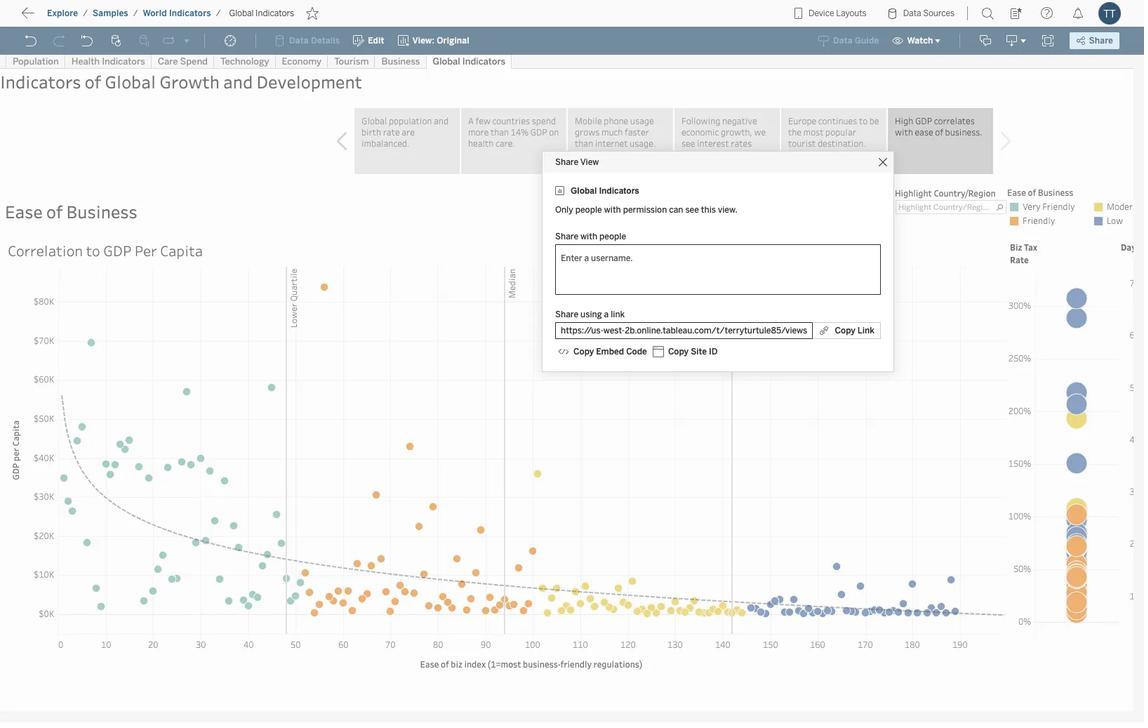 Task type: describe. For each thing, give the bounding box(es) containing it.
global
[[229, 8, 254, 18]]

world indicators link
[[142, 8, 212, 19]]

world
[[143, 8, 167, 18]]

skip to content link
[[34, 8, 143, 27]]

explore / samples / world indicators /
[[47, 8, 221, 18]]

explore
[[47, 8, 78, 18]]

global indicators
[[229, 8, 294, 18]]

2 indicators from the left
[[256, 8, 294, 18]]

2 / from the left
[[133, 8, 138, 18]]

content
[[77, 10, 121, 24]]

samples link
[[92, 8, 129, 19]]



Task type: locate. For each thing, give the bounding box(es) containing it.
to
[[63, 10, 74, 24]]

samples
[[93, 8, 128, 18]]

/ left world
[[133, 8, 138, 18]]

indicators right world
[[169, 8, 211, 18]]

1 horizontal spatial /
[[133, 8, 138, 18]]

indicators
[[169, 8, 211, 18], [256, 8, 294, 18]]

0 horizontal spatial /
[[83, 8, 88, 18]]

/ right to
[[83, 8, 88, 18]]

skip to content
[[37, 10, 121, 24]]

indicators right global
[[256, 8, 294, 18]]

/ left global
[[216, 8, 221, 18]]

1 horizontal spatial indicators
[[256, 8, 294, 18]]

/
[[83, 8, 88, 18], [133, 8, 138, 18], [216, 8, 221, 18]]

0 horizontal spatial indicators
[[169, 8, 211, 18]]

3 / from the left
[[216, 8, 221, 18]]

2 horizontal spatial /
[[216, 8, 221, 18]]

1 indicators from the left
[[169, 8, 211, 18]]

skip
[[37, 10, 60, 24]]

1 / from the left
[[83, 8, 88, 18]]

global indicators element
[[225, 8, 298, 18]]

explore link
[[46, 8, 79, 19]]



Task type: vqa. For each thing, say whether or not it's contained in the screenshot.
1st / from right
yes



